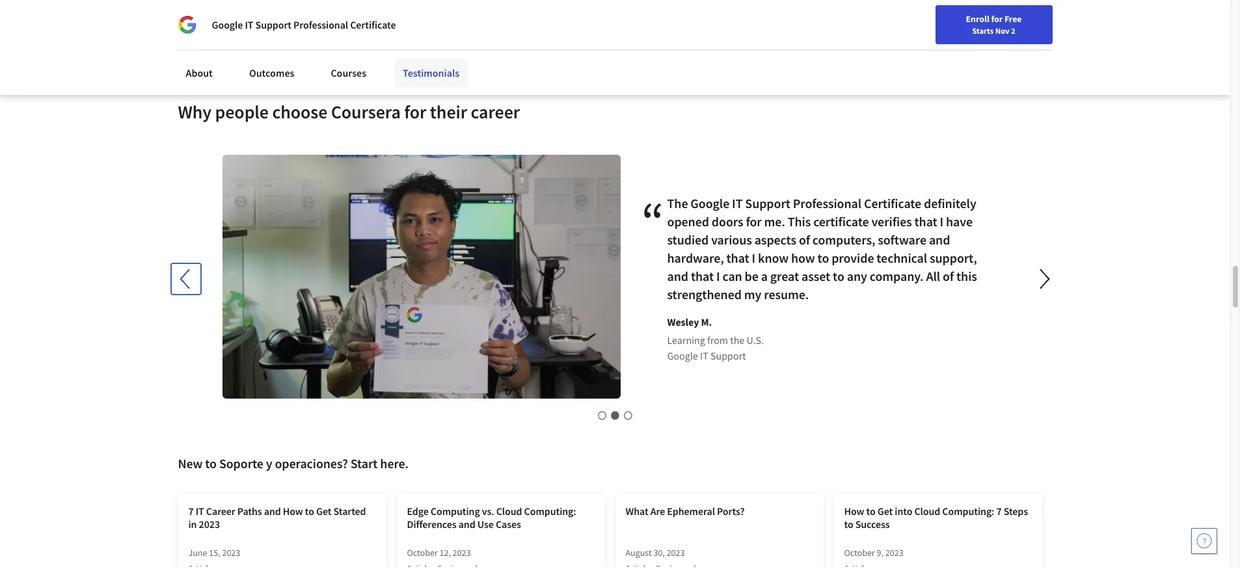 Task type: describe. For each thing, give the bounding box(es) containing it.
company.
[[870, 268, 924, 284]]

paths
[[238, 505, 262, 518]]

aspects
[[755, 232, 797, 248]]

1 vertical spatial i
[[752, 250, 756, 266]]

2023 for what are ephemeral ports?
[[667, 548, 685, 559]]

up
[[339, 24, 351, 37]]

help center image
[[1197, 534, 1213, 549]]

october 12, 2023
[[407, 548, 471, 559]]

to up the asset
[[818, 250, 830, 266]]

june 15, 2023
[[188, 548, 240, 559]]

2 credit from the left
[[976, 8, 1001, 21]]

1 vertical spatial that
[[727, 250, 750, 266]]

new to soporte y operaciones? start here.
[[178, 456, 409, 472]]

google inside wesley m. learning from the u.s. google it support
[[668, 349, 698, 362]]

resume.
[[764, 286, 809, 303]]

english button
[[958, 0, 1036, 42]]

to right up
[[353, 24, 362, 37]]

ace®
[[389, 8, 410, 21]]

get inside 7 it career paths and how to get started in 2023
[[316, 505, 332, 518]]

certificate inside the this professional certificate has ace® recommendation. it is eligible for college credit at participating u.s. colleges and universities. note: the decision to accept specific credit recommendations is up to each institution.
[[324, 8, 369, 21]]

go to previous testimonial image
[[171, 263, 201, 295]]

my
[[745, 286, 762, 303]]

and inside 7 it career paths and how to get started in 2023
[[264, 505, 281, 518]]

your
[[888, 15, 906, 27]]

find your new career link
[[863, 13, 958, 29]]

this inside the this professional certificate has ace® recommendation. it is eligible for college credit at participating u.s. colleges and universities. note: the decision to accept specific credit recommendations is up to each institution.
[[248, 8, 267, 21]]

testimonials link
[[395, 59, 468, 87]]

career inside 7 it career paths and how to get started in 2023
[[206, 505, 235, 518]]

to inside 7 it career paths and how to get started in 2023
[[305, 505, 314, 518]]

u.s. inside wesley m. learning from the u.s. google it support
[[747, 334, 764, 347]]

ports?
[[717, 505, 745, 518]]

to left accept
[[899, 8, 908, 21]]

u.s. inside the this professional certificate has ace® recommendation. it is eligible for college credit at participating u.s. colleges and universities. note: the decision to accept specific credit recommendations is up to each institution.
[[686, 8, 704, 21]]

technical
[[877, 250, 928, 266]]

differences
[[407, 518, 457, 531]]

from
[[708, 334, 729, 347]]

how inside 7 it career paths and how to get started in 2023
[[283, 505, 303, 518]]

october for how to get into cloud computing: 7 steps to success
[[845, 548, 875, 559]]

and up support,
[[930, 232, 951, 248]]

2
[[1012, 25, 1016, 36]]

0 vertical spatial support
[[256, 18, 292, 31]]

1 horizontal spatial is
[[500, 8, 507, 21]]

english
[[981, 15, 1013, 28]]

august 30, 2023
[[626, 548, 685, 559]]

steps
[[1004, 505, 1029, 518]]

1 horizontal spatial career
[[926, 15, 951, 27]]

0 vertical spatial i
[[940, 213, 944, 230]]

know
[[758, 250, 789, 266]]

to left soporte
[[205, 456, 217, 472]]

testimonials
[[403, 66, 460, 79]]

enroll
[[966, 13, 990, 25]]

why
[[178, 100, 212, 124]]

for left their
[[404, 100, 427, 124]]

great
[[771, 268, 800, 284]]

all
[[927, 268, 941, 284]]

go to next testimonial image
[[1030, 263, 1060, 295]]

accept
[[910, 8, 939, 21]]

2023 for how to get into cloud computing: 7 steps to success
[[886, 548, 904, 559]]

wesley m. learning from the u.s. google it support
[[668, 316, 764, 362]]

30,
[[654, 548, 665, 559]]

m.
[[701, 316, 712, 329]]

0 vertical spatial new
[[907, 15, 924, 27]]

google inside " the google it support professional certificate definitely opened doors for me. this certificate verifies that i have studied various aspects of computers, software and hardware, that i know how to provide technical support, and that i can be a great asset to any company. all of this strengthened my resume.
[[691, 195, 730, 211]]

into
[[895, 505, 913, 518]]

career
[[471, 100, 520, 124]]

definitely
[[924, 195, 977, 211]]

recommendations
[[248, 24, 328, 37]]

certificate
[[814, 213, 869, 230]]

1 vertical spatial is
[[330, 24, 337, 37]]

studied
[[668, 232, 709, 248]]

outcomes link
[[241, 59, 302, 87]]

are
[[651, 505, 666, 518]]

recommendation.
[[412, 8, 490, 21]]

coursera
[[331, 100, 401, 124]]

to left any
[[833, 268, 845, 284]]

specific
[[941, 8, 974, 21]]

verifies
[[872, 213, 912, 230]]

and inside edge computing vs. cloud computing: differences and use cases
[[459, 518, 476, 531]]

decision
[[860, 8, 897, 21]]

cases
[[496, 518, 521, 531]]

free
[[1005, 13, 1022, 25]]

it
[[492, 8, 498, 21]]

august
[[626, 548, 652, 559]]

certificate inside " the google it support professional certificate definitely opened doors for me. this certificate verifies that i have studied various aspects of computers, software and hardware, that i know how to provide technical support, and that i can be a great asset to any company. all of this strengthened my resume.
[[865, 195, 922, 211]]

to left into
[[867, 505, 876, 518]]

have
[[947, 213, 973, 230]]

computers,
[[813, 232, 876, 248]]

how inside the how to get into cloud computing: 7 steps to success
[[845, 505, 865, 518]]

find
[[870, 15, 887, 27]]

edge
[[407, 505, 429, 518]]

7 inside the how to get into cloud computing: 7 steps to success
[[997, 505, 1002, 518]]

edge computing vs. cloud computing: differences and use cases
[[407, 505, 577, 531]]

0 horizontal spatial i
[[717, 268, 720, 284]]

vs.
[[482, 505, 495, 518]]

why people choose coursera for their career
[[178, 100, 520, 124]]

this
[[957, 268, 978, 284]]

"
[[642, 187, 665, 256]]

various
[[712, 232, 752, 248]]

go to previous testimonial image
[[180, 269, 190, 289]]

professional left each
[[294, 18, 348, 31]]

1 credit from the left
[[590, 8, 616, 21]]

0 horizontal spatial that
[[691, 268, 714, 284]]

courses
[[331, 66, 367, 79]]

12,
[[440, 548, 451, 559]]

how to get into cloud computing: 7 steps to success
[[845, 505, 1029, 531]]

show notifications image
[[1055, 16, 1071, 32]]

eligible
[[509, 8, 541, 21]]

this inside " the google it support professional certificate definitely opened doors for me. this certificate verifies that i have studied various aspects of computers, software and hardware, that i know how to provide technical support, and that i can be a great asset to any company. all of this strengthened my resume.
[[788, 213, 811, 230]]

note:
[[816, 8, 840, 21]]

2023 for 7 it career paths and how to get started in 2023
[[222, 548, 240, 559]]

their
[[430, 100, 467, 124]]

wesley
[[668, 316, 699, 329]]

y
[[266, 456, 272, 472]]

nov
[[996, 25, 1010, 36]]

operaciones?
[[275, 456, 348, 472]]

october for edge computing vs. cloud computing: differences and use cases
[[407, 548, 438, 559]]

" the google it support professional certificate definitely opened doors for me. this certificate verifies that i have studied various aspects of computers, software and hardware, that i know how to provide technical support, and that i can be a great asset to any company. all of this strengthened my resume.
[[642, 187, 978, 303]]



Task type: locate. For each thing, give the bounding box(es) containing it.
slides element
[[201, 410, 1030, 423]]

october left 9,
[[845, 548, 875, 559]]

it
[[245, 18, 254, 31], [732, 195, 743, 211], [700, 349, 709, 362], [196, 505, 204, 518]]

15,
[[209, 548, 220, 559]]

7 it career paths and how to get started in 2023
[[188, 505, 366, 531]]

for left me.
[[746, 213, 762, 230]]

strengthened
[[668, 286, 742, 303]]

1 vertical spatial this
[[788, 213, 811, 230]]

use
[[478, 518, 494, 531]]

support
[[256, 18, 292, 31], [746, 195, 791, 211], [711, 349, 746, 362]]

june
[[188, 548, 207, 559]]

this professional certificate has ace® recommendation. it is eligible for college credit at participating u.s. colleges and universities. note: the decision to accept specific credit recommendations is up to each institution.
[[248, 8, 1001, 37]]

get
[[316, 505, 332, 518], [878, 505, 893, 518]]

0 horizontal spatial this
[[248, 8, 267, 21]]

2023 right 30,
[[667, 548, 685, 559]]

1 october from the left
[[407, 548, 438, 559]]

computing: left steps
[[943, 505, 995, 518]]

that
[[915, 213, 938, 230], [727, 250, 750, 266], [691, 268, 714, 284]]

1 horizontal spatial 7
[[997, 505, 1002, 518]]

0 horizontal spatial of
[[799, 232, 810, 248]]

of up the how at the top of the page
[[799, 232, 810, 248]]

asset
[[802, 268, 831, 284]]

1 horizontal spatial get
[[878, 505, 893, 518]]

and down hardware,
[[668, 268, 689, 284]]

get inside the how to get into cloud computing: 7 steps to success
[[878, 505, 893, 518]]

for
[[543, 8, 555, 21], [992, 13, 1003, 25], [404, 100, 427, 124], [746, 213, 762, 230]]

learning
[[668, 334, 706, 347]]

credit
[[590, 8, 616, 21], [976, 8, 1001, 21]]

0 vertical spatial the
[[842, 8, 858, 21]]

7 inside 7 it career paths and how to get started in 2023
[[188, 505, 194, 518]]

i up be
[[752, 250, 756, 266]]

2 7 from the left
[[997, 505, 1002, 518]]

7 left steps
[[997, 505, 1002, 518]]

start
[[351, 456, 378, 472]]

for inside the this professional certificate has ace® recommendation. it is eligible for college credit at participating u.s. colleges and universities. note: the decision to accept specific credit recommendations is up to each institution.
[[543, 8, 555, 21]]

i left have
[[940, 213, 944, 230]]

0 vertical spatial google
[[212, 18, 243, 31]]

1 vertical spatial support
[[746, 195, 791, 211]]

professional inside " the google it support professional certificate definitely opened doors for me. this certificate verifies that i have studied various aspects of computers, software and hardware, that i know how to provide technical support, and that i can be a great asset to any company. all of this strengthened my resume.
[[793, 195, 862, 211]]

for inside " the google it support professional certificate definitely opened doors for me. this certificate verifies that i have studied various aspects of computers, software and hardware, that i know how to provide technical support, and that i can be a great asset to any company. all of this strengthened my resume.
[[746, 213, 762, 230]]

1 7 from the left
[[188, 505, 194, 518]]

google up 'doors'
[[691, 195, 730, 211]]

it inside 7 it career paths and how to get started in 2023
[[196, 505, 204, 518]]

doors
[[712, 213, 744, 230]]

at
[[618, 8, 626, 21]]

1 vertical spatial u.s.
[[747, 334, 764, 347]]

of
[[799, 232, 810, 248], [943, 268, 954, 284]]

this right me.
[[788, 213, 811, 230]]

support down the
[[711, 349, 746, 362]]

professional up certificate
[[793, 195, 862, 211]]

2023 right 15,
[[222, 548, 240, 559]]

career
[[926, 15, 951, 27], [206, 505, 235, 518]]

and right paths
[[264, 505, 281, 518]]

1 vertical spatial career
[[206, 505, 235, 518]]

that up can at right
[[727, 250, 750, 266]]

is right "it"
[[500, 8, 507, 21]]

this up recommendations
[[248, 8, 267, 21]]

0 horizontal spatial the
[[668, 195, 688, 211]]

october left 12,
[[407, 548, 438, 559]]

cloud right vs. in the bottom of the page
[[497, 505, 522, 518]]

1 horizontal spatial computing:
[[943, 505, 995, 518]]

2 cloud from the left
[[915, 505, 941, 518]]

credit left 'at'
[[590, 8, 616, 21]]

1 horizontal spatial october
[[845, 548, 875, 559]]

0 horizontal spatial credit
[[590, 8, 616, 21]]

of right all
[[943, 268, 954, 284]]

new left soporte
[[178, 456, 203, 472]]

support up me.
[[746, 195, 791, 211]]

college
[[558, 8, 588, 21]]

here.
[[380, 456, 409, 472]]

be
[[745, 268, 759, 284]]

to left success
[[845, 518, 854, 531]]

computing
[[431, 505, 480, 518]]

the
[[731, 334, 745, 347]]

it up 'doors'
[[732, 195, 743, 211]]

ephemeral
[[668, 505, 715, 518]]

computing: inside edge computing vs. cloud computing: differences and use cases
[[524, 505, 577, 518]]

support,
[[930, 250, 978, 266]]

career left 'enroll'
[[926, 15, 951, 27]]

google image
[[178, 16, 196, 34]]

0 horizontal spatial computing:
[[524, 505, 577, 518]]

1 cloud from the left
[[497, 505, 522, 518]]

2 horizontal spatial i
[[940, 213, 944, 230]]

1 horizontal spatial new
[[907, 15, 924, 27]]

cloud inside edge computing vs. cloud computing: differences and use cases
[[497, 505, 522, 518]]

the inside the this professional certificate has ace® recommendation. it is eligible for college credit at participating u.s. colleges and universities. note: the decision to accept specific credit recommendations is up to each institution.
[[842, 8, 858, 21]]

9,
[[877, 548, 884, 559]]

courses link
[[323, 59, 374, 87]]

get left 'started'
[[316, 505, 332, 518]]

2023 right 12,
[[453, 548, 471, 559]]

choose
[[272, 100, 328, 124]]

what are ephemeral ports?
[[626, 505, 745, 518]]

colleges
[[706, 8, 741, 21]]

1 horizontal spatial how
[[845, 505, 865, 518]]

0 vertical spatial career
[[926, 15, 951, 27]]

0 horizontal spatial 7
[[188, 505, 194, 518]]

ace logo image
[[199, 0, 238, 22]]

cloud
[[497, 505, 522, 518], [915, 505, 941, 518]]

support inside " the google it support professional certificate definitely opened doors for me. this certificate verifies that i have studied various aspects of computers, software and hardware, that i know how to provide technical support, and that i can be a great asset to any company. all of this strengthened my resume.
[[746, 195, 791, 211]]

professional inside the this professional certificate has ace® recommendation. it is eligible for college credit at participating u.s. colleges and universities. note: the decision to accept specific credit recommendations is up to each institution.
[[269, 8, 322, 21]]

it inside wesley m. learning from the u.s. google it support
[[700, 349, 709, 362]]

2 computing: from the left
[[943, 505, 995, 518]]

0 horizontal spatial u.s.
[[686, 8, 704, 21]]

0 horizontal spatial new
[[178, 456, 203, 472]]

2023 right in
[[199, 518, 220, 531]]

i left can at right
[[717, 268, 720, 284]]

2023 for edge computing vs. cloud computing: differences and use cases
[[453, 548, 471, 559]]

0 vertical spatial this
[[248, 8, 267, 21]]

2 get from the left
[[878, 505, 893, 518]]

1 vertical spatial of
[[943, 268, 954, 284]]

0 horizontal spatial cloud
[[497, 505, 522, 518]]

software
[[878, 232, 927, 248]]

professional
[[269, 8, 322, 21], [294, 18, 348, 31], [793, 195, 862, 211]]

the right note:
[[842, 8, 858, 21]]

success
[[856, 518, 890, 531]]

career left paths
[[206, 505, 235, 518]]

it up june
[[196, 505, 204, 518]]

cloud right into
[[915, 505, 941, 518]]

0 vertical spatial u.s.
[[686, 8, 704, 21]]

1 vertical spatial new
[[178, 456, 203, 472]]

get left into
[[878, 505, 893, 518]]

how
[[792, 250, 816, 266]]

people
[[215, 100, 269, 124]]

it right ace logo
[[245, 18, 254, 31]]

for up nov
[[992, 13, 1003, 25]]

and right colleges
[[743, 8, 760, 21]]

google right google icon
[[212, 18, 243, 31]]

professional up recommendations
[[269, 8, 322, 21]]

1 computing: from the left
[[524, 505, 577, 518]]

any
[[847, 268, 868, 284]]

to left 'started'
[[305, 505, 314, 518]]

what
[[626, 505, 649, 518]]

october
[[407, 548, 438, 559], [845, 548, 875, 559]]

cloud inside the how to get into cloud computing: 7 steps to success
[[915, 505, 941, 518]]

provide
[[832, 250, 875, 266]]

for inside enroll for free starts nov 2
[[992, 13, 1003, 25]]

is
[[500, 8, 507, 21], [330, 24, 337, 37]]

0 vertical spatial that
[[915, 213, 938, 230]]

that up software
[[915, 213, 938, 230]]

soporte
[[219, 456, 264, 472]]

support inside wesley m. learning from the u.s. google it support
[[711, 349, 746, 362]]

hardware,
[[668, 250, 724, 266]]

institution.
[[387, 24, 434, 37]]

computing: inside the how to get into cloud computing: 7 steps to success
[[943, 505, 995, 518]]

0 vertical spatial is
[[500, 8, 507, 21]]

it down from
[[700, 349, 709, 362]]

1 horizontal spatial that
[[727, 250, 750, 266]]

0 horizontal spatial is
[[330, 24, 337, 37]]

for left the college
[[543, 8, 555, 21]]

0 horizontal spatial career
[[206, 505, 235, 518]]

a
[[761, 268, 768, 284]]

u.s.
[[686, 8, 704, 21], [747, 334, 764, 347]]

participating
[[629, 8, 684, 21]]

2 horizontal spatial that
[[915, 213, 938, 230]]

enroll for free starts nov 2
[[966, 13, 1022, 36]]

find your new career
[[870, 15, 951, 27]]

computing: right cases
[[524, 505, 577, 518]]

2 vertical spatial i
[[717, 268, 720, 284]]

1 vertical spatial the
[[668, 195, 688, 211]]

2023 inside 7 it career paths and how to get started in 2023
[[199, 518, 220, 531]]

started
[[334, 505, 366, 518]]

about link
[[178, 59, 221, 87]]

credit up "starts" in the top of the page
[[976, 8, 1001, 21]]

u.s. left colleges
[[686, 8, 704, 21]]

0 vertical spatial of
[[799, 232, 810, 248]]

in
[[188, 518, 197, 531]]

None search field
[[186, 8, 498, 34]]

1 horizontal spatial cloud
[[915, 505, 941, 518]]

2 vertical spatial that
[[691, 268, 714, 284]]

new
[[907, 15, 924, 27], [178, 456, 203, 472]]

computing:
[[524, 505, 577, 518], [943, 505, 995, 518]]

2023 right 9,
[[886, 548, 904, 559]]

1 horizontal spatial this
[[788, 213, 811, 230]]

and inside the this professional certificate has ace® recommendation. it is eligible for college credit at participating u.s. colleges and universities. note: the decision to accept specific credit recommendations is up to each institution.
[[743, 8, 760, 21]]

to
[[899, 8, 908, 21], [353, 24, 362, 37], [818, 250, 830, 266], [833, 268, 845, 284], [205, 456, 217, 472], [305, 505, 314, 518], [867, 505, 876, 518], [845, 518, 854, 531]]

the inside " the google it support professional certificate definitely opened doors for me. this certificate verifies that i have studied various aspects of computers, software and hardware, that i know how to provide technical support, and that i can be a great asset to any company. all of this strengthened my resume.
[[668, 195, 688, 211]]

u.s. right the
[[747, 334, 764, 347]]

it inside " the google it support professional certificate definitely opened doors for me. this certificate verifies that i have studied various aspects of computers, software and hardware, that i know how to provide technical support, and that i can be a great asset to any company. all of this strengthened my resume.
[[732, 195, 743, 211]]

2 october from the left
[[845, 548, 875, 559]]

1 how from the left
[[283, 505, 303, 518]]

outcomes
[[249, 66, 295, 79]]

and left the use
[[459, 518, 476, 531]]

1 horizontal spatial credit
[[976, 8, 1001, 21]]

how up october 9, 2023
[[845, 505, 865, 518]]

1 horizontal spatial the
[[842, 8, 858, 21]]

that up strengthened
[[691, 268, 714, 284]]

how right paths
[[283, 505, 303, 518]]

7 up june
[[188, 505, 194, 518]]

opened
[[668, 213, 710, 230]]

0 horizontal spatial how
[[283, 505, 303, 518]]

google down learning
[[668, 349, 698, 362]]

each
[[364, 24, 384, 37]]

2 vertical spatial google
[[668, 349, 698, 362]]

2 vertical spatial support
[[711, 349, 746, 362]]

0 horizontal spatial get
[[316, 505, 332, 518]]

support up outcomes
[[256, 18, 292, 31]]

1 get from the left
[[316, 505, 332, 518]]

new right your
[[907, 15, 924, 27]]

7
[[188, 505, 194, 518], [997, 505, 1002, 518]]

1 vertical spatial google
[[691, 195, 730, 211]]

google
[[212, 18, 243, 31], [691, 195, 730, 211], [668, 349, 698, 362]]

2 how from the left
[[845, 505, 865, 518]]

1 horizontal spatial i
[[752, 250, 756, 266]]

is left up
[[330, 24, 337, 37]]

the up opened
[[668, 195, 688, 211]]

1 horizontal spatial of
[[943, 268, 954, 284]]

me.
[[765, 213, 786, 230]]

1 horizontal spatial u.s.
[[747, 334, 764, 347]]

0 horizontal spatial october
[[407, 548, 438, 559]]



Task type: vqa. For each thing, say whether or not it's contained in the screenshot.
HELPFUL.
no



